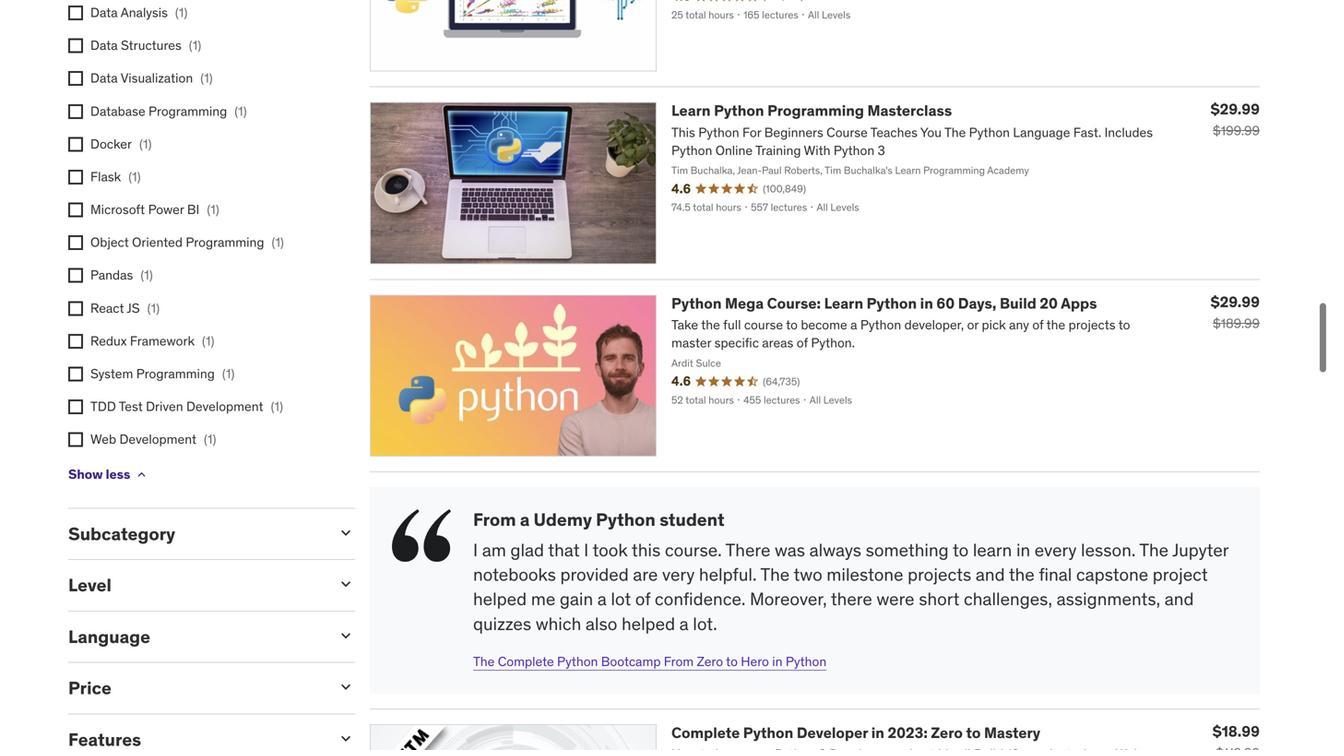 Task type: vqa. For each thing, say whether or not it's contained in the screenshot.
Flask
yes



Task type: locate. For each thing, give the bounding box(es) containing it.
0 horizontal spatial learn
[[672, 101, 711, 120]]

very
[[662, 563, 695, 586]]

from inside from a udemy python student i am glad that i took this course. there was always something to learn in every lesson. the jupyter notebooks provided are very helpful. the two milestone projects and the final capstone project helped me gain a lot of confidence. moreover, there were short challenges, assignments, and quizzes which also helped a lot.
[[473, 509, 516, 531]]

helped
[[473, 588, 527, 610], [622, 613, 676, 635]]

the complete python bootcamp from zero to hero in python
[[473, 653, 827, 670]]

i
[[473, 539, 478, 561], [584, 539, 589, 561]]

level button
[[68, 574, 322, 596]]

xsmall image for tdd test driven development (1)
[[68, 400, 83, 414]]

i right the that
[[584, 539, 589, 561]]

microsoft
[[90, 201, 145, 218]]

data structures (1)
[[90, 37, 201, 54]]

3 small image from the top
[[337, 626, 355, 645]]

object oriented programming (1)
[[90, 234, 284, 251]]

0 vertical spatial data
[[90, 4, 118, 21]]

complete down quizzes
[[498, 653, 554, 670]]

(1)
[[175, 4, 188, 21], [189, 37, 201, 54], [200, 70, 213, 86], [235, 103, 247, 119], [139, 136, 152, 152], [128, 168, 141, 185], [207, 201, 219, 218], [272, 234, 284, 251], [141, 267, 153, 284], [147, 300, 160, 316], [202, 333, 215, 349], [222, 365, 235, 382], [271, 398, 283, 415], [204, 431, 216, 448]]

redux framework (1)
[[90, 333, 215, 349]]

i left am
[[473, 539, 478, 561]]

1 horizontal spatial i
[[584, 539, 589, 561]]

subcategory
[[68, 523, 175, 545]]

xsmall image for web
[[68, 433, 83, 447]]

the up moreover,
[[761, 563, 790, 586]]

xsmall image
[[68, 6, 83, 20], [68, 38, 83, 53], [68, 104, 83, 119], [68, 137, 83, 152], [68, 170, 83, 185], [68, 203, 83, 217], [68, 235, 83, 250], [68, 268, 83, 283], [68, 301, 83, 316], [68, 367, 83, 382], [68, 400, 83, 414], [134, 467, 149, 482]]

data visualization (1)
[[90, 70, 213, 86]]

xsmall image left docker
[[68, 137, 83, 152]]

zero down lot.
[[697, 653, 724, 670]]

$29.99 for python mega course: learn python in 60 days, build 20 apps
[[1211, 292, 1261, 311]]

xsmall image left flask on the left of the page
[[68, 170, 83, 185]]

masterclass
[[868, 101, 953, 120]]

2 xsmall image from the top
[[68, 334, 83, 349]]

1 vertical spatial and
[[1165, 588, 1195, 610]]

1 horizontal spatial zero
[[932, 723, 963, 742]]

2 small image from the top
[[337, 575, 355, 593]]

0 vertical spatial $29.99
[[1211, 100, 1261, 119]]

a left lot
[[598, 588, 607, 610]]

xsmall image left pandas
[[68, 268, 83, 283]]

4 small image from the top
[[337, 678, 355, 696]]

learn python programming masterclass
[[672, 101, 953, 120]]

of
[[636, 588, 651, 610]]

xsmall image for system programming (1)
[[68, 367, 83, 382]]

0 vertical spatial the
[[1140, 539, 1169, 561]]

data analysis (1)
[[90, 4, 188, 21]]

xsmall image left tdd
[[68, 400, 83, 414]]

that
[[548, 539, 580, 561]]

xsmall image for react js (1)
[[68, 301, 83, 316]]

capstone
[[1077, 563, 1149, 586]]

challenges,
[[964, 588, 1053, 610]]

was
[[775, 539, 806, 561]]

1 small image from the top
[[337, 524, 355, 542]]

assignments,
[[1057, 588, 1161, 610]]

development down driven
[[119, 431, 197, 448]]

1 vertical spatial $29.99
[[1211, 292, 1261, 311]]

a left lot.
[[680, 613, 689, 635]]

3 xsmall image from the top
[[68, 433, 83, 447]]

to left hero
[[726, 653, 738, 670]]

level
[[68, 574, 112, 596]]

2 vertical spatial xsmall image
[[68, 433, 83, 447]]

learn
[[672, 101, 711, 120], [825, 294, 864, 313]]

1 vertical spatial the
[[761, 563, 790, 586]]

to left mastery at the bottom right
[[967, 723, 981, 742]]

1 horizontal spatial learn
[[825, 294, 864, 313]]

1 vertical spatial xsmall image
[[68, 334, 83, 349]]

0 vertical spatial xsmall image
[[68, 71, 83, 86]]

1 horizontal spatial helped
[[622, 613, 676, 635]]

development right driven
[[186, 398, 264, 415]]

data left structures
[[90, 37, 118, 54]]

xsmall image for pandas (1)
[[68, 268, 83, 283]]

0 vertical spatial development
[[186, 398, 264, 415]]

2 vertical spatial the
[[473, 653, 495, 670]]

to
[[953, 539, 969, 561], [726, 653, 738, 670], [967, 723, 981, 742]]

1 xsmall image from the top
[[68, 71, 83, 86]]

object
[[90, 234, 129, 251]]

gain
[[560, 588, 594, 610]]

1 horizontal spatial a
[[598, 588, 607, 610]]

1 horizontal spatial from
[[664, 653, 694, 670]]

the up project
[[1140, 539, 1169, 561]]

xsmall image left data visualization (1)
[[68, 71, 83, 86]]

0 horizontal spatial i
[[473, 539, 478, 561]]

analysis
[[121, 4, 168, 21]]

programming
[[768, 101, 865, 120], [149, 103, 227, 119], [186, 234, 264, 251], [136, 365, 215, 382]]

$29.99
[[1211, 100, 1261, 119], [1211, 292, 1261, 311]]

$29.99 up $189.99
[[1211, 292, 1261, 311]]

zero right 2023:
[[932, 723, 963, 742]]

course:
[[767, 294, 821, 313]]

docker
[[90, 136, 132, 152]]

development
[[186, 398, 264, 415], [119, 431, 197, 448]]

python
[[714, 101, 765, 120], [672, 294, 722, 313], [867, 294, 917, 313], [596, 509, 656, 531], [557, 653, 598, 670], [786, 653, 827, 670], [744, 723, 794, 742]]

and down project
[[1165, 588, 1195, 610]]

1 vertical spatial complete
[[672, 723, 740, 742]]

a
[[520, 509, 530, 531], [598, 588, 607, 610], [680, 613, 689, 635]]

2023:
[[888, 723, 928, 742]]

2 i from the left
[[584, 539, 589, 561]]

xsmall image left data structures (1)
[[68, 38, 83, 53]]

$199.99
[[1213, 122, 1261, 139]]

system programming (1)
[[90, 365, 235, 382]]

xsmall image for data analysis (1)
[[68, 6, 83, 20]]

tdd test driven development (1)
[[90, 398, 283, 415]]

small image for subcategory
[[337, 524, 355, 542]]

helped down 'of'
[[622, 613, 676, 635]]

complete down the complete python bootcamp from zero to hero in python link
[[672, 723, 740, 742]]

quizzes
[[473, 613, 532, 635]]

1 horizontal spatial and
[[1165, 588, 1195, 610]]

small image for price
[[337, 678, 355, 696]]

$18.99
[[1213, 722, 1261, 741]]

1 vertical spatial a
[[598, 588, 607, 610]]

2 vertical spatial data
[[90, 70, 118, 86]]

helped up quizzes
[[473, 588, 527, 610]]

bi
[[187, 201, 200, 218]]

projects
[[908, 563, 972, 586]]

in inside from a udemy python student i am glad that i took this course. there was always something to learn in every lesson. the jupyter notebooks provided are very helpful. the two milestone projects and the final capstone project helped me gain a lot of confidence. moreover, there were short challenges, assignments, and quizzes which also helped a lot.
[[1017, 539, 1031, 561]]

0 vertical spatial to
[[953, 539, 969, 561]]

2 vertical spatial to
[[967, 723, 981, 742]]

0 horizontal spatial complete
[[498, 653, 554, 670]]

show
[[68, 466, 103, 483]]

price button
[[68, 677, 322, 699]]

1 i from the left
[[473, 539, 478, 561]]

1 horizontal spatial complete
[[672, 723, 740, 742]]

flask
[[90, 168, 121, 185]]

xsmall image for data structures (1)
[[68, 38, 83, 53]]

system
[[90, 365, 133, 382]]

1 vertical spatial data
[[90, 37, 118, 54]]

1 vertical spatial learn
[[825, 294, 864, 313]]

data left analysis
[[90, 4, 118, 21]]

0 vertical spatial zero
[[697, 653, 724, 670]]

apps
[[1061, 294, 1098, 313]]

1 data from the top
[[90, 4, 118, 21]]

0 horizontal spatial zero
[[697, 653, 724, 670]]

xsmall image left microsoft
[[68, 203, 83, 217]]

0 vertical spatial a
[[520, 509, 530, 531]]

2 data from the top
[[90, 37, 118, 54]]

from down lot.
[[664, 653, 694, 670]]

mastery
[[985, 723, 1041, 742]]

$29.99 up $199.99
[[1211, 100, 1261, 119]]

0 horizontal spatial a
[[520, 509, 530, 531]]

xsmall image left redux
[[68, 334, 83, 349]]

2 $29.99 from the top
[[1211, 292, 1261, 311]]

xsmall image left web
[[68, 433, 83, 447]]

and down 'learn'
[[976, 563, 1005, 586]]

xsmall image right less
[[134, 467, 149, 482]]

0 vertical spatial from
[[473, 509, 516, 531]]

oriented
[[132, 234, 183, 251]]

in up the
[[1017, 539, 1031, 561]]

web development (1)
[[90, 431, 216, 448]]

1 vertical spatial zero
[[932, 723, 963, 742]]

3 data from the top
[[90, 70, 118, 86]]

a up glad at the bottom
[[520, 509, 530, 531]]

show less
[[68, 466, 130, 483]]

student
[[660, 509, 725, 531]]

also
[[586, 613, 618, 635]]

1 $29.99 from the top
[[1211, 100, 1261, 119]]

jupyter
[[1173, 539, 1229, 561]]

to left 'learn'
[[953, 539, 969, 561]]

notebooks
[[473, 563, 556, 586]]

small image
[[337, 524, 355, 542], [337, 575, 355, 593], [337, 626, 355, 645], [337, 678, 355, 696], [337, 729, 355, 748]]

data up the database
[[90, 70, 118, 86]]

helpful.
[[699, 563, 757, 586]]

less
[[106, 466, 130, 483]]

am
[[482, 539, 506, 561]]

python mega course: learn python in 60 days, build 20 apps
[[672, 294, 1098, 313]]

zero for from
[[697, 653, 724, 670]]

and
[[976, 563, 1005, 586], [1165, 588, 1195, 610]]

2 vertical spatial a
[[680, 613, 689, 635]]

xsmall image left the object
[[68, 235, 83, 250]]

data for data structures
[[90, 37, 118, 54]]

me
[[531, 588, 556, 610]]

1 vertical spatial to
[[726, 653, 738, 670]]

xsmall image
[[68, 71, 83, 86], [68, 334, 83, 349], [68, 433, 83, 447]]

from up am
[[473, 509, 516, 531]]

xsmall image left react
[[68, 301, 83, 316]]

power
[[148, 201, 184, 218]]

docker (1)
[[90, 136, 152, 152]]

xsmall image left system
[[68, 367, 83, 382]]

0 horizontal spatial from
[[473, 509, 516, 531]]

xsmall image left the database
[[68, 104, 83, 119]]

the down quizzes
[[473, 653, 495, 670]]

moreover,
[[750, 588, 827, 610]]

0 horizontal spatial the
[[473, 653, 495, 670]]

0 horizontal spatial and
[[976, 563, 1005, 586]]

the
[[1140, 539, 1169, 561], [761, 563, 790, 586], [473, 653, 495, 670]]

xsmall image left data analysis (1) at the left of page
[[68, 6, 83, 20]]

0 horizontal spatial helped
[[473, 588, 527, 610]]

small image for level
[[337, 575, 355, 593]]



Task type: describe. For each thing, give the bounding box(es) containing it.
days,
[[959, 294, 997, 313]]

database programming (1)
[[90, 103, 247, 119]]

every
[[1035, 539, 1077, 561]]

$29.99 for learn python programming masterclass
[[1211, 100, 1261, 119]]

glad
[[511, 539, 545, 561]]

in left 2023:
[[872, 723, 885, 742]]

0 vertical spatial and
[[976, 563, 1005, 586]]

redux
[[90, 333, 127, 349]]

the complete python bootcamp from zero to hero in python link
[[473, 653, 827, 670]]

react
[[90, 300, 124, 316]]

udemy
[[534, 509, 592, 531]]

something
[[866, 539, 949, 561]]

short
[[919, 588, 960, 610]]

are
[[633, 563, 658, 586]]

learn python programming masterclass link
[[672, 101, 953, 120]]

1 horizontal spatial the
[[761, 563, 790, 586]]

0 vertical spatial complete
[[498, 653, 554, 670]]

test
[[119, 398, 143, 415]]

milestone
[[827, 563, 904, 586]]

this
[[632, 539, 661, 561]]

20
[[1040, 294, 1058, 313]]

to inside from a udemy python student i am glad that i took this course. there was always something to learn in every lesson. the jupyter notebooks provided are very helpful. the two milestone projects and the final capstone project helped me gain a lot of confidence. moreover, there were short challenges, assignments, and quizzes which also helped a lot.
[[953, 539, 969, 561]]

xsmall image inside show less button
[[134, 467, 149, 482]]

mega
[[725, 294, 764, 313]]

react js (1)
[[90, 300, 160, 316]]

5 small image from the top
[[337, 729, 355, 748]]

0 vertical spatial learn
[[672, 101, 711, 120]]

the
[[1009, 563, 1035, 586]]

flask (1)
[[90, 168, 141, 185]]

were
[[877, 588, 915, 610]]

to for complete python developer in 2023: zero to mastery
[[967, 723, 981, 742]]

lesson.
[[1082, 539, 1136, 561]]

build
[[1000, 294, 1037, 313]]

complete python developer in 2023: zero to mastery link
[[672, 723, 1041, 742]]

xsmall image for redux
[[68, 334, 83, 349]]

confidence.
[[655, 588, 746, 610]]

in right hero
[[773, 653, 783, 670]]

0 vertical spatial helped
[[473, 588, 527, 610]]

always
[[810, 539, 862, 561]]

1 vertical spatial development
[[119, 431, 197, 448]]

xsmall image for microsoft power bi (1)
[[68, 203, 83, 217]]

framework
[[130, 333, 195, 349]]

final
[[1039, 563, 1073, 586]]

pandas (1)
[[90, 267, 153, 284]]

bootcamp
[[601, 653, 661, 670]]

language button
[[68, 626, 322, 648]]

2 horizontal spatial a
[[680, 613, 689, 635]]

course.
[[665, 539, 722, 561]]

to for the complete python bootcamp from zero to hero in python
[[726, 653, 738, 670]]

js
[[127, 300, 140, 316]]

$29.99 $189.99
[[1211, 292, 1261, 332]]

language
[[68, 626, 150, 648]]

xsmall image for database programming (1)
[[68, 104, 83, 119]]

complete python developer in 2023: zero to mastery
[[672, 723, 1041, 742]]

subcategory button
[[68, 523, 322, 545]]

xsmall image for object oriented programming (1)
[[68, 235, 83, 250]]

driven
[[146, 398, 183, 415]]

60
[[937, 294, 955, 313]]

show less button
[[68, 456, 149, 493]]

tdd
[[90, 398, 116, 415]]

1 vertical spatial helped
[[622, 613, 676, 635]]

$29.99 $199.99
[[1211, 100, 1261, 139]]

python inside from a udemy python student i am glad that i took this course. there was always something to learn in every lesson. the jupyter notebooks provided are very helpful. the two milestone projects and the final capstone project helped me gain a lot of confidence. moreover, there were short challenges, assignments, and quizzes which also helped a lot.
[[596, 509, 656, 531]]

xsmall image for data
[[68, 71, 83, 86]]

developer
[[797, 723, 869, 742]]

xsmall image for flask (1)
[[68, 170, 83, 185]]

zero for 2023:
[[932, 723, 963, 742]]

visualization
[[121, 70, 193, 86]]

there
[[726, 539, 771, 561]]

lot.
[[693, 613, 718, 635]]

two
[[794, 563, 823, 586]]

project
[[1153, 563, 1209, 586]]

1 vertical spatial from
[[664, 653, 694, 670]]

took
[[593, 539, 628, 561]]

2 horizontal spatial the
[[1140, 539, 1169, 561]]

small image for language
[[337, 626, 355, 645]]

python mega course: learn python in 60 days, build 20 apps link
[[672, 294, 1098, 313]]

price
[[68, 677, 112, 699]]

data for data analysis
[[90, 4, 118, 21]]

xsmall image for docker (1)
[[68, 137, 83, 152]]

$189.99
[[1213, 315, 1261, 332]]

data for data visualization
[[90, 70, 118, 86]]

provided
[[561, 563, 629, 586]]

web
[[90, 431, 116, 448]]

in left 60
[[921, 294, 934, 313]]

hero
[[741, 653, 770, 670]]

there
[[831, 588, 873, 610]]

database
[[90, 103, 145, 119]]

pandas
[[90, 267, 133, 284]]

which
[[536, 613, 582, 635]]



